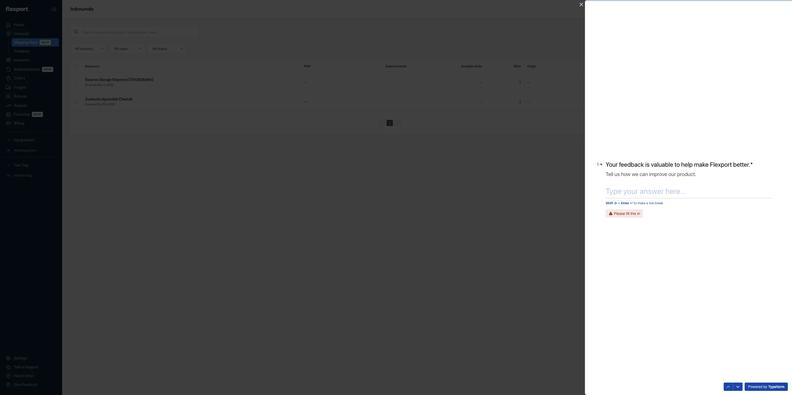 Task type: vqa. For each thing, say whether or not it's contained in the screenshot.
The "2023"
yes



Task type: describe. For each thing, give the bounding box(es) containing it.
settings
[[14, 356, 27, 361]]

inventory link
[[3, 56, 59, 64]]

orders link
[[3, 74, 59, 82]]

home
[[14, 23, 24, 27]]

zealously agreeable cheetah created oct 23, 2023
[[85, 97, 133, 106]]

1 vertical spatial inbounds
[[14, 31, 29, 36]]

nov
[[97, 83, 103, 87]]

23,
[[103, 102, 107, 106]]

reports link
[[3, 102, 59, 110]]

1 horizontal spatial inbounds link
[[70, 6, 94, 12]]

tag
[[27, 174, 32, 178]]

problems link
[[12, 47, 59, 55]]

reserve
[[85, 77, 98, 82]]

replenishments
[[14, 67, 40, 72]]

types
[[119, 46, 128, 51]]

storage
[[99, 77, 112, 82]]

add for add fast tag
[[14, 174, 20, 178]]

all for all statuses
[[75, 46, 79, 51]]

shipments
[[85, 64, 100, 68]]

flexport logo image
[[6, 7, 29, 12]]

1 for zealously agreeable cheetah
[[519, 99, 522, 104]]

give feedback button
[[3, 381, 59, 389]]

support
[[25, 365, 39, 370]]

expected units
[[386, 64, 407, 68]]

help center
[[14, 374, 34, 378]]

expected
[[386, 64, 399, 68]]

billing
[[14, 121, 24, 125]]

shipping plans
[[14, 40, 38, 45]]

all states
[[153, 46, 167, 51]]

to
[[21, 365, 25, 370]]

2 vertical spatial 1
[[389, 121, 391, 125]]

0 horizontal spatial inbounds link
[[3, 30, 59, 38]]

inventory
[[14, 58, 30, 62]]

cheetah
[[119, 97, 133, 101]]

created inside 'zealously agreeable cheetah created oct 23, 2023'
[[85, 102, 97, 106]]

settings link
[[3, 355, 59, 363]]

give
[[14, 383, 21, 387]]

states
[[158, 46, 167, 51]]

integration
[[20, 149, 36, 152]]

1 vertical spatial fast
[[20, 174, 26, 178]]

created inside reserve storage shipment sti43808e8ef3 created nov 2, 2023
[[85, 83, 97, 87]]

po#
[[304, 64, 311, 68]]

help center link
[[3, 372, 59, 380]]

2023 inside 'zealously agreeable cheetah created oct 23, 2023'
[[108, 102, 115, 106]]

square image for —
[[74, 81, 78, 85]]

agreeable
[[102, 97, 118, 101]]

chevron left image
[[381, 121, 383, 125]]

returns link
[[3, 92, 59, 101]]



Task type: locate. For each thing, give the bounding box(es) containing it.
2 vertical spatial new
[[33, 113, 41, 116]]

new for shipping plans
[[41, 41, 49, 44]]

0 vertical spatial square image
[[74, 64, 78, 69]]

square image
[[74, 64, 78, 69], [74, 81, 78, 85]]

talk
[[14, 365, 21, 370]]

sti43808e8ef3
[[129, 77, 154, 82]]

all types
[[114, 46, 128, 51]]

square image left reserve at the top left of page
[[74, 81, 78, 85]]

integrations
[[14, 138, 34, 142]]

0 vertical spatial inbounds
[[70, 6, 94, 12]]

all left types
[[114, 46, 119, 51]]

1 vertical spatial created
[[85, 102, 97, 106]]

2 add from the top
[[14, 174, 20, 178]]

1 for reserve storage shipment sti43808e8ef3
[[519, 80, 522, 84]]

1 vertical spatial add
[[14, 174, 20, 178]]

square image
[[74, 100, 78, 104]]

new down reports link
[[33, 113, 41, 116]]

1 square image from the top
[[74, 64, 78, 69]]

3 all from the left
[[153, 46, 157, 51]]

created down zealously
[[85, 102, 97, 106]]

0 vertical spatial fast
[[14, 163, 21, 167]]

1 vertical spatial 1
[[519, 99, 522, 104]]

units right expected
[[400, 64, 407, 68]]

new right plans
[[41, 41, 49, 44]]

add fast tag
[[14, 174, 32, 178]]

statuses
[[80, 46, 93, 51]]

inbounds link
[[70, 6, 94, 12], [3, 30, 59, 38]]

shipping
[[14, 40, 28, 45]]

reserve storage shipment sti43808e8ef3 created nov 2, 2023
[[85, 77, 154, 87]]

2023 inside reserve storage shipment sti43808e8ef3 created nov 2, 2023
[[107, 83, 114, 87]]

add for add integration
[[14, 149, 20, 152]]

add
[[14, 149, 20, 152], [14, 174, 20, 178]]

fast
[[14, 163, 21, 167], [20, 174, 26, 178]]

Search inbounds by name, destination, msku... text field
[[83, 27, 199, 37]]

0 vertical spatial add
[[14, 149, 20, 152]]

billing link
[[3, 119, 59, 127]]

1 horizontal spatial all
[[114, 46, 119, 51]]

orders
[[14, 76, 25, 80]]

0 horizontal spatial inbounds
[[14, 31, 29, 36]]

created
[[85, 83, 97, 87], [85, 102, 97, 106]]

freight link
[[3, 83, 59, 92]]

center
[[22, 374, 34, 378]]

2 created from the top
[[85, 102, 97, 106]]

2 units from the left
[[475, 64, 483, 68]]

units for expected units
[[400, 64, 407, 68]]

2023 right 2,
[[107, 83, 114, 87]]

all left statuses
[[75, 46, 79, 51]]

new up orders link
[[44, 67, 52, 71]]

fast tags button
[[3, 161, 59, 169]]

units right the available
[[475, 64, 483, 68]]

1
[[519, 80, 522, 84], [519, 99, 522, 104], [389, 121, 391, 125]]

1 vertical spatial square image
[[74, 81, 78, 85]]

problems
[[14, 49, 30, 53]]

chevron right image
[[397, 121, 400, 125]]

talk to support
[[14, 365, 39, 370]]

skus
[[514, 64, 522, 68]]

zealously
[[85, 97, 101, 101]]

all for all types
[[114, 46, 119, 51]]

close navigation image
[[51, 6, 57, 12]]

all statuses
[[75, 46, 93, 51]]

0 horizontal spatial all
[[75, 46, 79, 51]]

0 vertical spatial new
[[41, 41, 49, 44]]

new for replenishments
[[44, 67, 52, 71]]

created down reserve at the top left of page
[[85, 83, 97, 87]]

help
[[14, 374, 22, 378]]

freight
[[14, 85, 26, 90]]

add integration
[[14, 149, 36, 152]]

1 add from the top
[[14, 149, 20, 152]]

2023
[[107, 83, 114, 87], [108, 102, 115, 106]]

2 all from the left
[[114, 46, 119, 51]]

origin
[[528, 64, 537, 68]]

feedback
[[22, 383, 38, 387]]

all left states
[[153, 46, 157, 51]]

fast inside dropdown button
[[14, 163, 21, 167]]

all
[[75, 46, 79, 51], [114, 46, 119, 51], [153, 46, 157, 51]]

reports
[[14, 103, 27, 108]]

0 vertical spatial inbounds link
[[70, 6, 94, 12]]

—
[[304, 80, 307, 84], [480, 80, 483, 84], [528, 80, 531, 84], [304, 99, 307, 104], [480, 99, 483, 104], [528, 99, 531, 104]]

available units
[[462, 64, 483, 68]]

talk to support button
[[3, 363, 59, 372]]

oct
[[97, 102, 102, 106]]

units
[[400, 64, 407, 68], [475, 64, 483, 68]]

available
[[462, 64, 475, 68]]

all for all states
[[153, 46, 157, 51]]

0 vertical spatial 2023
[[107, 83, 114, 87]]

shipment
[[112, 77, 128, 82]]

returns
[[14, 94, 27, 98]]

square image for po#
[[74, 64, 78, 69]]

financing
[[14, 112, 30, 117]]

2,
[[103, 83, 106, 87]]

0 vertical spatial created
[[85, 83, 97, 87]]

integrations button
[[3, 136, 59, 144]]

add down "fast tags"
[[14, 174, 20, 178]]

1 all from the left
[[75, 46, 79, 51]]

2 horizontal spatial all
[[153, 46, 157, 51]]

fast tags
[[14, 163, 29, 167]]

give feedback
[[14, 383, 38, 387]]

fast left tag
[[20, 174, 26, 178]]

1 units from the left
[[400, 64, 407, 68]]

add integration link
[[3, 146, 59, 155]]

tags
[[22, 163, 29, 167]]

1 created from the top
[[85, 83, 97, 87]]

units for available units
[[475, 64, 483, 68]]

1 link
[[388, 121, 392, 125]]

square image left shipments
[[74, 64, 78, 69]]

new for financing
[[33, 113, 41, 116]]

add fast tag link
[[3, 172, 59, 180]]

2023 down agreeable
[[108, 102, 115, 106]]

inbounds
[[70, 6, 94, 12], [14, 31, 29, 36]]

fast left tags
[[14, 163, 21, 167]]

0 vertical spatial 1
[[519, 80, 522, 84]]

1 vertical spatial new
[[44, 67, 52, 71]]

2 square image from the top
[[74, 81, 78, 85]]

home link
[[3, 21, 59, 29]]

0 horizontal spatial units
[[400, 64, 407, 68]]

1 horizontal spatial units
[[475, 64, 483, 68]]

new
[[41, 41, 49, 44], [44, 67, 52, 71], [33, 113, 41, 116]]

1 vertical spatial inbounds link
[[3, 30, 59, 38]]

1 horizontal spatial inbounds
[[70, 6, 94, 12]]

add left integration
[[14, 149, 20, 152]]

plans
[[29, 40, 38, 45]]

1 vertical spatial 2023
[[108, 102, 115, 106]]



